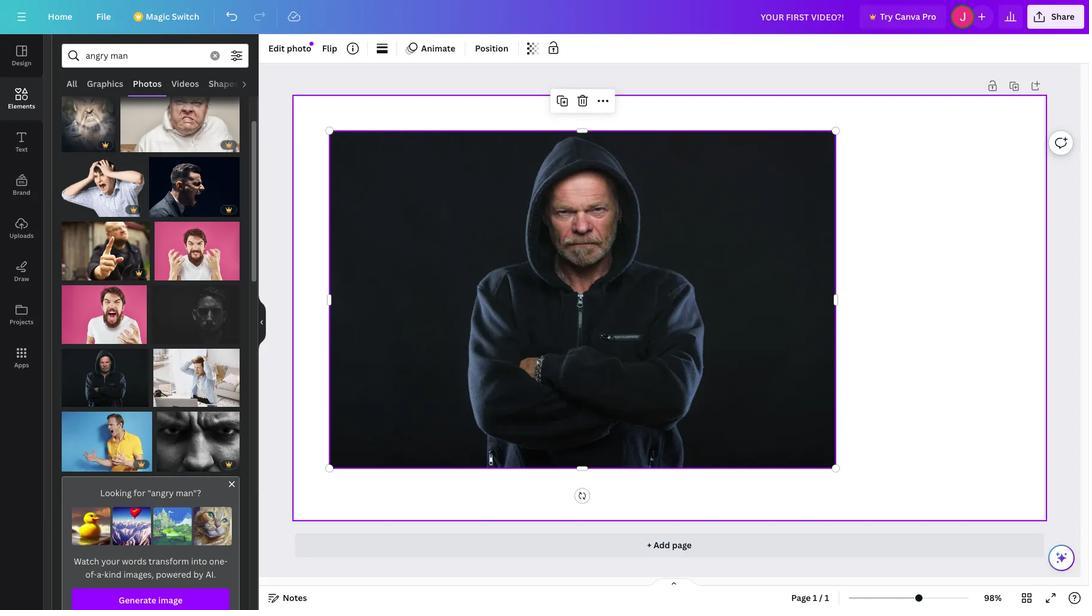 Task type: describe. For each thing, give the bounding box(es) containing it.
/
[[820, 592, 823, 604]]

all
[[67, 78, 77, 89]]

uploads
[[9, 231, 34, 240]]

photos
[[133, 78, 162, 89]]

flip
[[322, 43, 338, 54]]

notes button
[[264, 589, 312, 608]]

angry man wearing hoodie on black background image
[[62, 349, 148, 407]]

show pages image
[[646, 578, 703, 588]]

watch
[[74, 556, 99, 567]]

angry man with beard holds hands near face and stress irritability image
[[62, 286, 147, 344]]

draw
[[14, 275, 29, 283]]

ai.
[[206, 569, 216, 580]]

kind
[[105, 569, 122, 580]]

generate image
[[119, 595, 183, 606]]

looking for "angry man"?
[[100, 488, 201, 499]]

man"?
[[176, 488, 201, 499]]

animate button
[[402, 39, 461, 58]]

graphics
[[87, 78, 123, 89]]

+ add page button
[[295, 534, 1045, 558]]

design button
[[0, 34, 43, 77]]

projects button
[[0, 293, 43, 336]]

generate image button
[[72, 589, 230, 610]]

into
[[191, 556, 207, 567]]

main menu bar
[[0, 0, 1090, 34]]

photos button
[[128, 73, 167, 95]]

graphics button
[[82, 73, 128, 95]]

brand
[[13, 188, 30, 197]]

home link
[[38, 5, 82, 29]]

upset man shouting at desk image
[[153, 349, 240, 407]]

of-
[[85, 569, 97, 580]]

draw button
[[0, 250, 43, 293]]

add
[[654, 540, 671, 551]]

try
[[881, 11, 894, 22]]

new image
[[310, 42, 314, 46]]

generate
[[119, 595, 156, 606]]

position
[[476, 43, 509, 54]]

all button
[[62, 73, 82, 95]]

videos
[[171, 78, 199, 89]]

home
[[48, 11, 72, 22]]

elements
[[8, 102, 35, 110]]

98% button
[[974, 589, 1013, 608]]

by
[[194, 569, 204, 580]]

angry man shouting image
[[149, 157, 240, 217]]

young man screaming with his hands on his head image
[[62, 157, 144, 217]]

very angry man image
[[62, 73, 116, 152]]

canva
[[896, 11, 921, 22]]

angry man image
[[121, 73, 240, 152]]

page
[[673, 540, 692, 551]]

98%
[[985, 592, 1003, 604]]

edit
[[269, 43, 285, 54]]

animate
[[421, 43, 456, 54]]

1 vertical spatial angry man image
[[157, 412, 240, 472]]

page
[[792, 592, 812, 604]]

switch
[[172, 11, 199, 22]]

projects
[[10, 318, 34, 326]]

powered
[[156, 569, 192, 580]]

Design title text field
[[752, 5, 856, 29]]

words
[[122, 556, 147, 567]]



Task type: locate. For each thing, give the bounding box(es) containing it.
1 left /
[[814, 592, 818, 604]]

magic
[[146, 11, 170, 22]]

shapes button
[[204, 73, 243, 95]]

for
[[134, 488, 146, 499]]

group
[[62, 73, 116, 152], [121, 73, 240, 152], [62, 150, 144, 217], [149, 150, 240, 217], [62, 215, 150, 281], [155, 215, 240, 281], [62, 278, 147, 344], [152, 278, 240, 344], [62, 342, 148, 407], [153, 342, 240, 407], [62, 405, 152, 472], [157, 405, 240, 472]]

images,
[[124, 569, 154, 580]]

a-
[[97, 569, 105, 580]]

1 horizontal spatial angry man image
[[157, 412, 240, 472]]

image
[[158, 595, 183, 606]]

share
[[1052, 11, 1076, 22]]

watch your words transform into one- of-a-kind images, powered by ai.
[[74, 556, 228, 580]]

"angry
[[148, 488, 174, 499]]

edit photo
[[269, 43, 312, 54]]

edit photo button
[[264, 39, 316, 58]]

0 horizontal spatial angry man image
[[62, 222, 150, 281]]

brand button
[[0, 164, 43, 207]]

angry man image
[[62, 222, 150, 281], [157, 412, 240, 472]]

angry man on blue background image
[[62, 412, 152, 472]]

magic switch
[[146, 11, 199, 22]]

1 right /
[[825, 592, 830, 604]]

1
[[814, 592, 818, 604], [825, 592, 830, 604]]

angry man yells on pink background stress irritability model image
[[155, 222, 240, 281]]

audio
[[248, 78, 272, 89]]

flip button
[[318, 39, 342, 58]]

transform
[[149, 556, 189, 567]]

text button
[[0, 121, 43, 164]]

uploads button
[[0, 207, 43, 250]]

1 horizontal spatial 1
[[825, 592, 830, 604]]

text
[[16, 145, 28, 153]]

2 1 from the left
[[825, 592, 830, 604]]

1 1 from the left
[[814, 592, 818, 604]]

notes
[[283, 592, 307, 604]]

pro
[[923, 11, 937, 22]]

design
[[12, 59, 32, 67]]

try canva pro button
[[860, 5, 947, 29]]

try canva pro
[[881, 11, 937, 22]]

looking
[[100, 488, 132, 499]]

audio button
[[243, 73, 277, 95]]

file
[[96, 11, 111, 22]]

0 horizontal spatial 1
[[814, 592, 818, 604]]

one-
[[209, 556, 228, 567]]

+
[[648, 540, 652, 551]]

videos button
[[167, 73, 204, 95]]

file button
[[87, 5, 121, 29]]

shapes
[[209, 78, 239, 89]]

0 vertical spatial angry man image
[[62, 222, 150, 281]]

Search elements search field
[[86, 44, 203, 67]]

magic switch button
[[125, 5, 209, 29]]

hide image
[[258, 293, 266, 351]]

photo
[[287, 43, 312, 54]]

canva assistant image
[[1055, 551, 1070, 565]]

+ add page
[[648, 540, 692, 551]]

position button
[[471, 39, 514, 58]]

apps
[[14, 361, 29, 369]]

elements button
[[0, 77, 43, 121]]

share button
[[1028, 5, 1085, 29]]

apps button
[[0, 336, 43, 380]]

side panel tab list
[[0, 34, 43, 380]]

your
[[101, 556, 120, 567]]

page 1 / 1
[[792, 592, 830, 604]]

monochrome photography of a man's face image
[[152, 286, 240, 344]]



Task type: vqa. For each thing, say whether or not it's contained in the screenshot.
31% Dropdown Button
no



